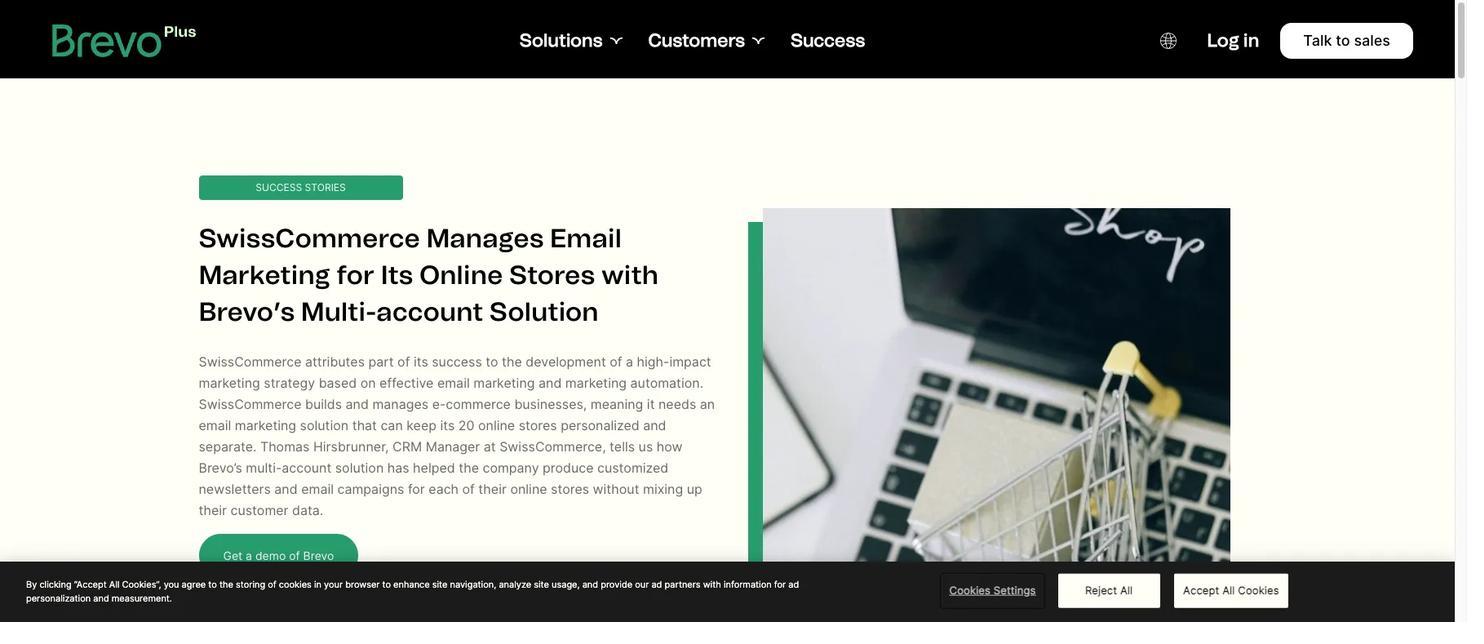 Task type: locate. For each thing, give the bounding box(es) containing it.
2 horizontal spatial for
[[775, 579, 786, 590]]

and up the businesses,
[[539, 375, 562, 391]]

swisscommerce down the success stories on the left of page
[[199, 223, 420, 254]]

1 horizontal spatial a
[[626, 353, 634, 370]]

1 vertical spatial online
[[511, 481, 547, 497]]

up
[[687, 481, 703, 497]]

success stories
[[256, 181, 346, 193]]

its
[[414, 353, 428, 370], [440, 417, 455, 434]]

1 horizontal spatial account
[[377, 296, 483, 327]]

online up at
[[478, 417, 515, 434]]

in right the log
[[1244, 29, 1260, 51]]

the down the manager
[[459, 460, 479, 476]]

the left storing
[[220, 579, 233, 590]]

solution down builds
[[300, 417, 349, 434]]

1 horizontal spatial for
[[408, 481, 425, 497]]

1 horizontal spatial cookies
[[1239, 583, 1280, 597]]

in
[[1244, 29, 1260, 51], [314, 579, 322, 590]]

an
[[700, 396, 715, 412]]

1 horizontal spatial its
[[440, 417, 455, 434]]

0 vertical spatial email
[[437, 375, 470, 391]]

2 vertical spatial email
[[301, 481, 334, 497]]

navigation,
[[450, 579, 497, 590]]

with down email
[[602, 260, 659, 291]]

1 cookies from the left
[[950, 583, 991, 597]]

2 vertical spatial the
[[220, 579, 233, 590]]

swisscommerce for swisscommerce attributes part of its success to the development of a high-impact marketing strategy based on effective email marketing and marketing automation. swisscommerce builds and manages e-commerce businesses, meaning it needs an email marketing solution that can keep its 20 online stores personalized and separate. thomas hirsbrunner, crm manager at swisscommerce, tells us how brevo's multi-account solution has helped the company produce customized newsletters and email campaigns for each of their online stores without mixing up their customer data.
[[199, 353, 302, 370]]

for inside the swisscommerce manages email marketing for its online stores with brevo's multi-account solution
[[337, 260, 375, 291]]

of left 'high-'
[[610, 353, 623, 370]]

storing
[[236, 579, 265, 590]]

marketing up commerce
[[474, 375, 535, 391]]

marketing up thomas
[[235, 417, 296, 434]]

1 horizontal spatial ad
[[789, 579, 799, 590]]

a right get
[[246, 549, 252, 562]]

site left usage,
[[534, 579, 549, 590]]

part
[[369, 353, 394, 370]]

sales
[[1355, 32, 1391, 49]]

0 vertical spatial swisscommerce
[[199, 223, 420, 254]]

0 vertical spatial a
[[626, 353, 634, 370]]

0 horizontal spatial with
[[602, 260, 659, 291]]

its up effective
[[414, 353, 428, 370]]

of right demo
[[289, 549, 300, 562]]

stores down produce
[[551, 481, 589, 497]]

0 horizontal spatial account
[[282, 460, 332, 476]]

the
[[502, 353, 522, 370], [459, 460, 479, 476], [220, 579, 233, 590]]

2 swisscommerce from the top
[[199, 353, 302, 370]]

get
[[223, 549, 243, 562]]

email up separate.
[[199, 417, 231, 434]]

development
[[526, 353, 606, 370]]

in left "your"
[[314, 579, 322, 590]]

has
[[388, 460, 410, 476]]

0 vertical spatial stores
[[519, 417, 557, 434]]

swisscommerce manages email marketing for its online stores with brevo's multi-account solution
[[199, 223, 659, 327]]

for
[[337, 260, 375, 291], [408, 481, 425, 497], [775, 579, 786, 590]]

cookies right accept
[[1239, 583, 1280, 597]]

and
[[539, 375, 562, 391], [346, 396, 369, 412], [643, 417, 667, 434], [275, 481, 298, 497], [583, 579, 599, 590], [93, 592, 109, 604]]

ad right our
[[652, 579, 662, 590]]

manages
[[427, 223, 544, 254]]

with
[[602, 260, 659, 291], [703, 579, 722, 590]]

the left development
[[502, 353, 522, 370]]

stores
[[510, 260, 595, 291]]

swisscommerce up strategy
[[199, 353, 302, 370]]

accept
[[1184, 583, 1220, 597]]

0 vertical spatial for
[[337, 260, 375, 291]]

2 horizontal spatial email
[[437, 375, 470, 391]]

brevo's
[[199, 296, 295, 327], [199, 460, 242, 476]]

our
[[635, 579, 649, 590]]

1 ad from the left
[[652, 579, 662, 590]]

company
[[483, 460, 539, 476]]

2 cookies from the left
[[1239, 583, 1280, 597]]

1 horizontal spatial with
[[703, 579, 722, 590]]

customer
[[231, 502, 289, 518]]

cookies
[[950, 583, 991, 597], [1239, 583, 1280, 597]]

account down thomas
[[282, 460, 332, 476]]

1 site from the left
[[432, 579, 448, 590]]

1 vertical spatial in
[[314, 579, 322, 590]]

solution down hirsbrunner,
[[335, 460, 384, 476]]

solutions
[[520, 29, 603, 51]]

information
[[724, 579, 772, 590]]

their
[[479, 481, 507, 497], [199, 502, 227, 518]]

cookies
[[279, 579, 312, 590]]

brevo's down marketing at the top left of page
[[199, 296, 295, 327]]

its left 20
[[440, 417, 455, 434]]

success
[[432, 353, 482, 370]]

all inside button
[[1121, 583, 1133, 597]]

1 vertical spatial swisscommerce
[[199, 353, 302, 370]]

swisscommerce down strategy
[[199, 396, 302, 412]]

1 brevo's from the top
[[199, 296, 295, 327]]

1 vertical spatial their
[[199, 502, 227, 518]]

0 horizontal spatial site
[[432, 579, 448, 590]]

separate.
[[199, 438, 257, 455]]

of
[[398, 353, 410, 370], [610, 353, 623, 370], [463, 481, 475, 497], [289, 549, 300, 562], [268, 579, 277, 590]]

1 vertical spatial brevo's
[[199, 460, 242, 476]]

all
[[109, 579, 120, 590], [1121, 583, 1133, 597], [1223, 583, 1236, 597]]

swisscommerce,
[[500, 438, 606, 455]]

and down it
[[643, 417, 667, 434]]

0 vertical spatial its
[[414, 353, 428, 370]]

with right partners
[[703, 579, 722, 590]]

for left "each"
[[408, 481, 425, 497]]

account
[[377, 296, 483, 327], [282, 460, 332, 476]]

0 vertical spatial account
[[377, 296, 483, 327]]

cookies left settings
[[950, 583, 991, 597]]

1 vertical spatial for
[[408, 481, 425, 497]]

a
[[626, 353, 634, 370], [246, 549, 252, 562]]

brevo image
[[52, 24, 197, 57]]

0 horizontal spatial ad
[[652, 579, 662, 590]]

2 vertical spatial for
[[775, 579, 786, 590]]

account inside the swisscommerce manages email marketing for its online stores with brevo's multi-account solution
[[377, 296, 483, 327]]

your
[[324, 579, 343, 590]]

success link
[[791, 29, 866, 52]]

2 site from the left
[[534, 579, 549, 590]]

0 horizontal spatial in
[[314, 579, 322, 590]]

brevo's down separate.
[[199, 460, 242, 476]]

0 vertical spatial the
[[502, 353, 522, 370]]

swisscommerce attributes part of its success to the development of a high-impact marketing strategy based on effective email marketing and marketing automation. swisscommerce builds and manages e-commerce businesses, meaning it needs an email marketing solution that can keep its 20 online stores personalized and separate. thomas hirsbrunner, crm manager at swisscommerce, tells us how brevo's multi-account solution has helped the company produce customized newsletters and email campaigns for each of their online stores without mixing up their customer data.
[[199, 353, 715, 518]]

effective
[[380, 375, 434, 391]]

manager
[[426, 438, 480, 455]]

brevo's inside the swisscommerce manages email marketing for its online stores with brevo's multi-account solution
[[199, 296, 295, 327]]

0 vertical spatial brevo's
[[199, 296, 295, 327]]

their down company
[[479, 481, 507, 497]]

1 vertical spatial account
[[282, 460, 332, 476]]

email down success
[[437, 375, 470, 391]]

of right storing
[[268, 579, 277, 590]]

all right "accept
[[109, 579, 120, 590]]

and up data.
[[275, 481, 298, 497]]

1 vertical spatial its
[[440, 417, 455, 434]]

0 horizontal spatial cookies
[[950, 583, 991, 597]]

to inside swisscommerce attributes part of its success to the development of a high-impact marketing strategy based on effective email marketing and marketing automation. swisscommerce builds and manages e-commerce businesses, meaning it needs an email marketing solution that can keep its 20 online stores personalized and separate. thomas hirsbrunner, crm manager at swisscommerce, tells us how brevo's multi-account solution has helped the company produce customized newsletters and email campaigns for each of their online stores without mixing up their customer data.
[[486, 353, 498, 370]]

ad right information
[[789, 579, 799, 590]]

stores down the businesses,
[[519, 417, 557, 434]]

swisscommerce inside the swisscommerce manages email marketing for its online stores with brevo's multi-account solution
[[199, 223, 420, 254]]

produce
[[543, 460, 594, 476]]

2 horizontal spatial all
[[1223, 583, 1236, 597]]

partners
[[665, 579, 701, 590]]

1 horizontal spatial the
[[459, 460, 479, 476]]

thomas
[[260, 438, 310, 455]]

each
[[429, 481, 459, 497]]

marketing up meaning
[[566, 375, 627, 391]]

online down company
[[511, 481, 547, 497]]

to right browser
[[382, 579, 391, 590]]

0 vertical spatial solution
[[300, 417, 349, 434]]

for up the multi-
[[337, 260, 375, 291]]

all inside button
[[1223, 583, 1236, 597]]

2 vertical spatial swisscommerce
[[199, 396, 302, 412]]

get a demo of brevo
[[223, 549, 334, 562]]

usage,
[[552, 579, 580, 590]]

0 vertical spatial with
[[602, 260, 659, 291]]

1 vertical spatial with
[[703, 579, 722, 590]]

all right accept
[[1223, 583, 1236, 597]]

to right 'talk'
[[1337, 32, 1351, 49]]

1 swisscommerce from the top
[[199, 223, 420, 254]]

1 horizontal spatial site
[[534, 579, 549, 590]]

account down online on the top left of page
[[377, 296, 483, 327]]

0 horizontal spatial for
[[337, 260, 375, 291]]

1 horizontal spatial their
[[479, 481, 507, 497]]

e-
[[432, 396, 446, 412]]

email up data.
[[301, 481, 334, 497]]

1 horizontal spatial in
[[1244, 29, 1260, 51]]

for right information
[[775, 579, 786, 590]]

settings
[[994, 583, 1036, 597]]

their down newsletters
[[199, 502, 227, 518]]

2 brevo's from the top
[[199, 460, 242, 476]]

2 ad from the left
[[789, 579, 799, 590]]

strategy
[[264, 375, 315, 391]]

0 horizontal spatial email
[[199, 417, 231, 434]]

swisscommerce
[[199, 223, 420, 254], [199, 353, 302, 370], [199, 396, 302, 412]]

0 horizontal spatial the
[[220, 579, 233, 590]]

0 horizontal spatial all
[[109, 579, 120, 590]]

site
[[432, 579, 448, 590], [534, 579, 549, 590]]

and up that
[[346, 396, 369, 412]]

browser
[[345, 579, 380, 590]]

all right reject
[[1121, 583, 1133, 597]]

reject
[[1086, 583, 1118, 597]]

to right success
[[486, 353, 498, 370]]

1 horizontal spatial all
[[1121, 583, 1133, 597]]

marketing
[[199, 375, 260, 391], [474, 375, 535, 391], [566, 375, 627, 391], [235, 417, 296, 434]]

2 horizontal spatial the
[[502, 353, 522, 370]]

that
[[352, 417, 377, 434]]

1 vertical spatial email
[[199, 417, 231, 434]]

talk
[[1304, 32, 1333, 49]]

0 horizontal spatial a
[[246, 549, 252, 562]]

button image
[[1161, 33, 1177, 49]]

site right enhance
[[432, 579, 448, 590]]

of up effective
[[398, 353, 410, 370]]

a left 'high-'
[[626, 353, 634, 370]]



Task type: vqa. For each thing, say whether or not it's contained in the screenshot.
Accept All Cookies all
yes



Task type: describe. For each thing, give the bounding box(es) containing it.
agree
[[182, 579, 206, 590]]

at
[[484, 438, 496, 455]]

needs
[[659, 396, 697, 412]]

3 swisscommerce from the top
[[199, 396, 302, 412]]

cookies inside button
[[950, 583, 991, 597]]

reject all
[[1086, 583, 1133, 597]]

analyze
[[499, 579, 532, 590]]

by
[[26, 579, 37, 590]]

talk to sales
[[1304, 32, 1391, 49]]

and down "accept
[[93, 592, 109, 604]]

manages
[[373, 396, 429, 412]]

campaigns
[[338, 481, 404, 497]]

email
[[550, 223, 622, 254]]

cookies",
[[122, 579, 161, 590]]

to inside button
[[1337, 32, 1351, 49]]

tells
[[610, 438, 635, 455]]

for inside swisscommerce attributes part of its success to the development of a high-impact marketing strategy based on effective email marketing and marketing automation. swisscommerce builds and manages e-commerce businesses, meaning it needs an email marketing solution that can keep its 20 online stores personalized and separate. thomas hirsbrunner, crm manager at swisscommerce, tells us how brevo's multi-account solution has helped the company produce customized newsletters and email campaigns for each of their online stores without mixing up their customer data.
[[408, 481, 425, 497]]

with inside 'by clicking "accept all cookies", you agree to the storing of cookies in your browser to enhance site navigation, analyze site usage, and provide our ad partners with information for ad personalization and measurement.'
[[703, 579, 722, 590]]

to right agree
[[208, 579, 217, 590]]

accept all cookies button
[[1175, 574, 1289, 608]]

of inside 'by clicking "accept all cookies", you agree to the storing of cookies in your browser to enhance site navigation, analyze site usage, and provide our ad partners with information for ad personalization and measurement.'
[[268, 579, 277, 590]]

on
[[361, 375, 376, 391]]

all inside 'by clicking "accept all cookies", you agree to the storing of cookies in your browser to enhance site navigation, analyze site usage, and provide our ad partners with information for ad personalization and measurement.'
[[109, 579, 120, 590]]

brevo
[[303, 549, 334, 562]]

how
[[657, 438, 683, 455]]

clicking
[[39, 579, 72, 590]]

helped
[[413, 460, 455, 476]]

of right "each"
[[463, 481, 475, 497]]

success
[[791, 29, 866, 51]]

multi-
[[301, 296, 377, 327]]

solutions link
[[520, 29, 622, 52]]

newsletters
[[199, 481, 271, 497]]

personalized
[[561, 417, 640, 434]]

measurement.
[[112, 592, 172, 604]]

0 horizontal spatial their
[[199, 502, 227, 518]]

solution
[[490, 296, 599, 327]]

log in
[[1208, 29, 1260, 51]]

and right usage,
[[583, 579, 599, 590]]

hirsbrunner,
[[313, 438, 389, 455]]

with inside the swisscommerce manages email marketing for its online stores with brevo's multi-account solution
[[602, 260, 659, 291]]

demo
[[255, 549, 286, 562]]

0 vertical spatial their
[[479, 481, 507, 497]]

builds
[[305, 396, 342, 412]]

1 vertical spatial a
[[246, 549, 252, 562]]

online
[[420, 260, 503, 291]]

high-
[[637, 353, 670, 370]]

1 vertical spatial solution
[[335, 460, 384, 476]]

stories
[[305, 181, 346, 193]]

1 vertical spatial stores
[[551, 481, 589, 497]]

personalization
[[26, 592, 91, 604]]

meaning
[[591, 396, 644, 412]]

cookies inside button
[[1239, 583, 1280, 597]]

0 vertical spatial in
[[1244, 29, 1260, 51]]

multi-
[[246, 460, 282, 476]]

enhance
[[394, 579, 430, 590]]

attributes
[[305, 353, 365, 370]]

businesses,
[[515, 396, 587, 412]]

marketing left strategy
[[199, 375, 260, 391]]

provide
[[601, 579, 633, 590]]

impact
[[670, 353, 712, 370]]

its
[[381, 260, 413, 291]]

commerce
[[446, 396, 511, 412]]

without
[[593, 481, 640, 497]]

"accept
[[74, 579, 107, 590]]

customized
[[598, 460, 669, 476]]

cookies settings button
[[942, 574, 1044, 607]]

you
[[164, 579, 179, 590]]

swisscommerce for swisscommerce manages email marketing for its online stores with brevo's multi-account solution
[[199, 223, 420, 254]]

marketing
[[199, 260, 330, 291]]

20
[[459, 417, 475, 434]]

1 horizontal spatial email
[[301, 481, 334, 497]]

mixing
[[643, 481, 684, 497]]

reject all button
[[1059, 574, 1161, 608]]

cookies settings
[[950, 583, 1036, 597]]

0 horizontal spatial its
[[414, 353, 428, 370]]

0 vertical spatial online
[[478, 417, 515, 434]]

for inside 'by clicking "accept all cookies", you agree to the storing of cookies in your browser to enhance site navigation, analyze site usage, and provide our ad partners with information for ad personalization and measurement.'
[[775, 579, 786, 590]]

can
[[381, 417, 403, 434]]

crm
[[393, 438, 422, 455]]

brevo's inside swisscommerce attributes part of its success to the development of a high-impact marketing strategy based on effective email marketing and marketing automation. swisscommerce builds and manages e-commerce businesses, meaning it needs an email marketing solution that can keep its 20 online stores personalized and separate. thomas hirsbrunner, crm manager at swisscommerce, tells us how brevo's multi-account solution has helped the company produce customized newsletters and email campaigns for each of their online stores without mixing up their customer data.
[[199, 460, 242, 476]]

automation.
[[631, 375, 704, 391]]

log
[[1208, 29, 1240, 51]]

a inside swisscommerce attributes part of its success to the development of a high-impact marketing strategy based on effective email marketing and marketing automation. swisscommerce builds and manages e-commerce businesses, meaning it needs an email marketing solution that can keep its 20 online stores personalized and separate. thomas hirsbrunner, crm manager at swisscommerce, tells us how brevo's multi-account solution has helped the company produce customized newsletters and email campaigns for each of their online stores without mixing up their customer data.
[[626, 353, 634, 370]]

all for accept all cookies
[[1223, 583, 1236, 597]]

keep
[[407, 417, 437, 434]]

log in link
[[1208, 29, 1260, 52]]

all for reject all
[[1121, 583, 1133, 597]]

accept all cookies
[[1184, 583, 1280, 597]]

the inside 'by clicking "accept all cookies", you agree to the storing of cookies in your browser to enhance site navigation, analyze site usage, and provide our ad partners with information for ad personalization and measurement.'
[[220, 579, 233, 590]]

success
[[256, 181, 302, 193]]

1 vertical spatial the
[[459, 460, 479, 476]]

by clicking "accept all cookies", you agree to the storing of cookies in your browser to enhance site navigation, analyze site usage, and provide our ad partners with information for ad personalization and measurement.
[[26, 579, 799, 604]]

in inside 'by clicking "accept all cookies", you agree to the storing of cookies in your browser to enhance site navigation, analyze site usage, and provide our ad partners with information for ad personalization and measurement.'
[[314, 579, 322, 590]]

us
[[639, 438, 653, 455]]

account inside swisscommerce attributes part of its success to the development of a high-impact marketing strategy based on effective email marketing and marketing automation. swisscommerce builds and manages e-commerce businesses, meaning it needs an email marketing solution that can keep its 20 online stores personalized and separate. thomas hirsbrunner, crm manager at swisscommerce, tells us how brevo's multi-account solution has helped the company produce customized newsletters and email campaigns for each of their online stores without mixing up their customer data.
[[282, 460, 332, 476]]

based
[[319, 375, 357, 391]]

get a demo of brevo link
[[199, 534, 359, 577]]

customers link
[[649, 29, 765, 52]]

data.
[[292, 502, 324, 518]]

it
[[647, 396, 655, 412]]

customers
[[649, 29, 745, 51]]



